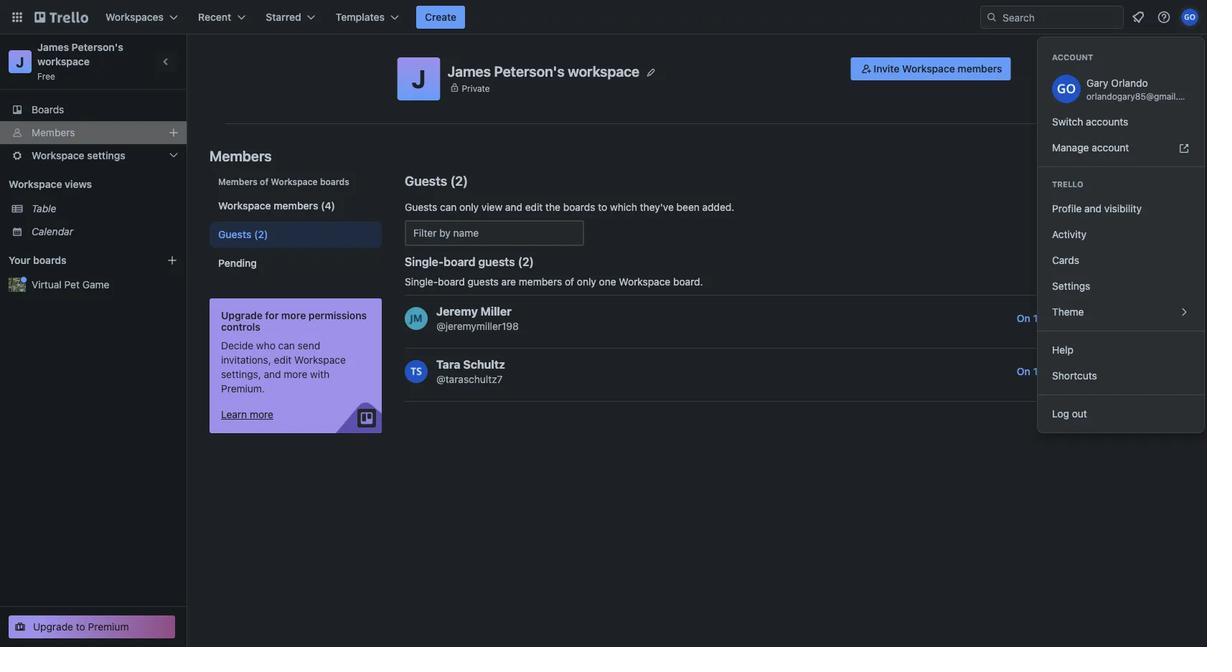 Task type: locate. For each thing, give the bounding box(es) containing it.
on left theme
[[1017, 313, 1031, 324]]

2 horizontal spatial boards
[[563, 201, 595, 213]]

for
[[265, 310, 279, 322]]

guests
[[405, 173, 447, 188], [405, 201, 437, 213], [218, 229, 252, 240]]

1 horizontal spatial and
[[505, 201, 523, 213]]

0 vertical spatial more
[[281, 310, 306, 322]]

2 on 1 board from the top
[[1017, 366, 1068, 378]]

1 vertical spatial add
[[1089, 366, 1108, 378]]

table
[[32, 203, 56, 215]]

0 vertical spatial 1
[[1033, 313, 1038, 324]]

0 vertical spatial add
[[1089, 313, 1108, 325]]

of up workspace members
[[260, 177, 269, 187]]

add to workspace down 'help' link
[[1089, 366, 1176, 378]]

1 on 1 board from the top
[[1017, 313, 1068, 324]]

james inside james peterson's workspace free
[[37, 41, 69, 53]]

add to workspace
[[1089, 313, 1176, 325], [1089, 366, 1176, 378]]

on 1 board up 'help'
[[1017, 313, 1068, 324]]

0 vertical spatial can
[[440, 201, 457, 213]]

can right who
[[278, 340, 295, 352]]

shortcuts button
[[1038, 363, 1204, 389]]

more right learn
[[250, 409, 273, 421]]

upgrade left for
[[221, 310, 263, 322]]

0 vertical spatial guests
[[405, 173, 447, 188]]

members up members of workspace boards
[[210, 147, 272, 164]]

james up private
[[448, 63, 491, 79]]

2 1 from the top
[[1033, 366, 1038, 378]]

2 horizontal spatial members
[[958, 63, 1002, 75]]

workspace down primary element
[[568, 63, 640, 79]]

one
[[599, 276, 616, 288]]

to left "which"
[[598, 201, 607, 213]]

1 vertical spatial 1
[[1033, 366, 1038, 378]]

1 horizontal spatial upgrade
[[221, 310, 263, 322]]

james for james peterson's workspace free
[[37, 41, 69, 53]]

orlandogary85@gmail.com
[[1087, 91, 1196, 101]]

and down who
[[264, 369, 281, 380]]

members up workspace members
[[218, 177, 258, 187]]

guests up the pending
[[218, 229, 252, 240]]

workspace up with
[[294, 354, 346, 366]]

james up free at left
[[37, 41, 69, 53]]

0 horizontal spatial can
[[278, 340, 295, 352]]

1 horizontal spatial peterson's
[[494, 63, 565, 79]]

0 horizontal spatial edit
[[274, 354, 292, 366]]

0 vertical spatial single-
[[405, 255, 444, 269]]

Search field
[[998, 6, 1123, 28]]

on 1 board link for schultz
[[1009, 360, 1077, 383]]

j left james peterson's workspace free
[[16, 53, 24, 70]]

workspace
[[37, 56, 90, 67], [568, 63, 640, 79]]

theme button
[[1038, 299, 1204, 325]]

2 vertical spatial more
[[250, 409, 273, 421]]

1 horizontal spatial of
[[565, 276, 574, 288]]

0 horizontal spatial upgrade
[[33, 621, 73, 633]]

help link
[[1038, 337, 1204, 363]]

workspace up free at left
[[37, 56, 90, 67]]

on 1 board link down 'help'
[[1009, 360, 1077, 383]]

on left shortcuts
[[1017, 366, 1031, 378]]

view
[[482, 201, 503, 213]]

0 vertical spatial james
[[37, 41, 69, 53]]

activity
[[1052, 229, 1087, 240]]

and right view
[[505, 201, 523, 213]]

(2)
[[254, 229, 268, 240], [518, 255, 534, 269]]

add to workspace link up 'log out' button
[[1083, 360, 1184, 383]]

back to home image
[[34, 6, 88, 29]]

members down boards on the top left of the page
[[32, 127, 75, 139]]

2 add to workspace link from the top
[[1083, 360, 1184, 383]]

1 add to workspace link from the top
[[1083, 307, 1184, 330]]

1 vertical spatial upgrade
[[33, 621, 73, 633]]

1 left theme
[[1033, 313, 1038, 324]]

gary orlando orlandogary85@gmail.com
[[1087, 77, 1196, 101]]

0 horizontal spatial james
[[37, 41, 69, 53]]

templates
[[336, 11, 385, 23]]

0 horizontal spatial and
[[264, 369, 281, 380]]

workspace settings
[[32, 150, 125, 162]]

orlando
[[1111, 77, 1148, 89]]

members link
[[0, 121, 187, 144]]

shortcuts
[[1052, 370, 1097, 382]]

private
[[462, 83, 490, 93]]

1 horizontal spatial gary orlando (garyorlando) image
[[1181, 9, 1199, 26]]

0 horizontal spatial j
[[16, 53, 24, 70]]

manage account link
[[1038, 135, 1204, 161]]

members inside single-board guests (2) single-board guests are members of only one workspace board.
[[519, 276, 562, 288]]

0 horizontal spatial boards
[[33, 254, 67, 266]]

workspace right invite
[[902, 63, 955, 75]]

edit down who
[[274, 354, 292, 366]]

0 vertical spatial boards
[[320, 177, 349, 187]]

1 add from the top
[[1089, 313, 1108, 325]]

free
[[37, 71, 55, 81]]

settings
[[87, 150, 125, 162]]

1 vertical spatial guests
[[468, 276, 499, 288]]

tara schultz @taraschultz7
[[436, 358, 505, 385]]

0 horizontal spatial only
[[459, 201, 479, 213]]

1 vertical spatial on 1 board link
[[1009, 360, 1077, 383]]

workspace right one in the top of the page
[[619, 276, 671, 288]]

members right are
[[519, 276, 562, 288]]

0 horizontal spatial peterson's
[[71, 41, 123, 53]]

1 vertical spatial peterson's
[[494, 63, 565, 79]]

on
[[1017, 313, 1031, 324], [1017, 366, 1031, 378]]

1 vertical spatial on
[[1017, 366, 1031, 378]]

more
[[281, 310, 306, 322], [284, 369, 307, 380], [250, 409, 273, 421]]

peterson's for james peterson's workspace
[[494, 63, 565, 79]]

workspace for james peterson's workspace
[[568, 63, 640, 79]]

board up the jeremy
[[438, 276, 465, 288]]

guests left are
[[468, 276, 499, 288]]

workspace navigation collapse icon image
[[156, 52, 177, 72]]

permissions
[[309, 310, 367, 322]]

upgrade for upgrade for more permissions controls decide who can send invitations, edit workspace settings, and more with premium.
[[221, 310, 263, 322]]

pending link
[[210, 251, 382, 276]]

members inside button
[[958, 63, 1002, 75]]

and inside upgrade for more permissions controls decide who can send invitations, edit workspace settings, and more with premium.
[[264, 369, 281, 380]]

help
[[1052, 344, 1074, 356]]

1 vertical spatial single-
[[405, 276, 438, 288]]

1 vertical spatial members
[[210, 147, 272, 164]]

workspace up workspace views
[[32, 150, 84, 162]]

workspace up workspace members
[[271, 177, 318, 187]]

upgrade left premium
[[33, 621, 73, 633]]

upgrade inside upgrade for more permissions controls decide who can send invitations, edit workspace settings, and more with premium.
[[221, 310, 263, 322]]

and right profile
[[1085, 203, 1102, 215]]

edit
[[525, 201, 543, 213], [274, 354, 292, 366]]

1 horizontal spatial can
[[440, 201, 457, 213]]

1 vertical spatial more
[[284, 369, 307, 380]]

1 horizontal spatial james
[[448, 63, 491, 79]]

workspace down members of workspace boards
[[218, 200, 271, 212]]

of left one in the top of the page
[[565, 276, 574, 288]]

0 vertical spatial on 1 board link
[[1009, 307, 1077, 330]]

0 horizontal spatial members
[[274, 200, 318, 212]]

workspace inside james peterson's workspace free
[[37, 56, 90, 67]]

j link
[[9, 50, 32, 73]]

2 add to workspace from the top
[[1089, 366, 1176, 378]]

0 horizontal spatial (2)
[[254, 229, 268, 240]]

0 horizontal spatial of
[[260, 177, 269, 187]]

on 1 board for jeremy miller
[[1017, 313, 1068, 324]]

1 vertical spatial only
[[577, 276, 596, 288]]

1 vertical spatial of
[[565, 276, 574, 288]]

2 vertical spatial members
[[519, 276, 562, 288]]

1 vertical spatial add to workspace link
[[1083, 360, 1184, 383]]

0 vertical spatial members
[[958, 63, 1002, 75]]

gary orlando (garyorlando) image right open information menu image
[[1181, 9, 1199, 26]]

1 vertical spatial james
[[448, 63, 491, 79]]

1 vertical spatial add to workspace
[[1089, 366, 1176, 378]]

1 on 1 board link from the top
[[1009, 307, 1077, 330]]

on 1 board
[[1017, 313, 1068, 324], [1017, 366, 1068, 378]]

only left one in the top of the page
[[577, 276, 596, 288]]

1 vertical spatial on 1 board
[[1017, 366, 1068, 378]]

settings
[[1052, 280, 1091, 292]]

1 vertical spatial can
[[278, 340, 295, 352]]

1 vertical spatial edit
[[274, 354, 292, 366]]

@taraschultz7
[[436, 374, 503, 385]]

settings link
[[1038, 273, 1204, 299]]

add
[[1089, 313, 1108, 325], [1089, 366, 1108, 378]]

more right for
[[281, 310, 306, 322]]

only inside single-board guests (2) single-board guests are members of only one workspace board.
[[577, 276, 596, 288]]

boards link
[[0, 98, 187, 121]]

(2) inside single-board guests (2) single-board guests are members of only one workspace board.
[[518, 255, 534, 269]]

j inside j button
[[412, 64, 426, 94]]

2 vertical spatial boards
[[33, 254, 67, 266]]

can inside upgrade for more permissions controls decide who can send invitations, edit workspace settings, and more with premium.
[[278, 340, 295, 352]]

workspaces
[[106, 11, 164, 23]]

1 horizontal spatial members
[[519, 276, 562, 288]]

boards up the virtual
[[33, 254, 67, 266]]

2 on from the top
[[1017, 366, 1031, 378]]

sm image
[[859, 62, 874, 76]]

can down (
[[440, 201, 457, 213]]

decide
[[221, 340, 253, 352]]

of
[[260, 177, 269, 187], [565, 276, 574, 288]]

1 vertical spatial (2)
[[518, 255, 534, 269]]

profile
[[1052, 203, 1082, 215]]

members down members of workspace boards
[[274, 200, 318, 212]]

only left view
[[459, 201, 479, 213]]

on 1 board link for miller
[[1009, 307, 1077, 330]]

boards up '(4)'
[[320, 177, 349, 187]]

boards right the
[[563, 201, 595, 213]]

learn more
[[221, 409, 273, 421]]

to up 'help' link
[[1111, 313, 1120, 325]]

workspace
[[902, 63, 955, 75], [32, 150, 84, 162], [271, 177, 318, 187], [9, 178, 62, 190], [218, 200, 271, 212], [619, 276, 671, 288], [1123, 313, 1176, 325], [294, 354, 346, 366], [1123, 366, 1176, 378]]

0 vertical spatial on 1 board
[[1017, 313, 1068, 324]]

log out
[[1052, 408, 1087, 420]]

1 horizontal spatial workspace
[[568, 63, 640, 79]]

cards link
[[1038, 248, 1204, 273]]

0 vertical spatial add to workspace
[[1089, 313, 1176, 325]]

1 on from the top
[[1017, 313, 1031, 324]]

more left with
[[284, 369, 307, 380]]

j left private
[[412, 64, 426, 94]]

0 vertical spatial of
[[260, 177, 269, 187]]

workspace inside upgrade for more permissions controls decide who can send invitations, edit workspace settings, and more with premium.
[[294, 354, 346, 366]]

0 vertical spatial edit
[[525, 201, 543, 213]]

single-
[[405, 255, 444, 269], [405, 276, 438, 288]]

open information menu image
[[1157, 10, 1171, 24]]

invite workspace members button
[[851, 57, 1011, 80]]

add to workspace link up 'help' link
[[1083, 307, 1184, 330]]

0 vertical spatial peterson's
[[71, 41, 123, 53]]

0 horizontal spatial workspace
[[37, 56, 90, 67]]

(2) down workspace members
[[254, 229, 268, 240]]

2 add from the top
[[1089, 366, 1108, 378]]

guests left (
[[405, 173, 447, 188]]

virtual
[[32, 279, 62, 291]]

add right theme
[[1089, 313, 1108, 325]]

1 vertical spatial members
[[274, 200, 318, 212]]

1 vertical spatial boards
[[563, 201, 595, 213]]

add to workspace up 'help' link
[[1089, 313, 1176, 325]]

1 add to workspace from the top
[[1089, 313, 1176, 325]]

0 vertical spatial upgrade
[[221, 310, 263, 322]]

switch accounts
[[1052, 116, 1129, 128]]

guests left view
[[405, 201, 437, 213]]

add down 'help' link
[[1089, 366, 1108, 378]]

james
[[37, 41, 69, 53], [448, 63, 491, 79]]

board up 'help'
[[1041, 313, 1068, 324]]

of inside single-board guests (2) single-board guests are members of only one workspace board.
[[565, 276, 574, 288]]

1 horizontal spatial boards
[[320, 177, 349, 187]]

workspace for james peterson's workspace free
[[37, 56, 90, 67]]

1 1 from the top
[[1033, 313, 1038, 324]]

guests for (2)
[[218, 229, 252, 240]]

boards
[[32, 104, 64, 116]]

j inside j 'link'
[[16, 53, 24, 70]]

1 for tara schultz
[[1033, 366, 1038, 378]]

1 horizontal spatial only
[[577, 276, 596, 288]]

(2) down "filter by name" text box
[[518, 255, 534, 269]]

boards
[[320, 177, 349, 187], [563, 201, 595, 213], [33, 254, 67, 266]]

add for schultz
[[1089, 366, 1108, 378]]

2 on 1 board link from the top
[[1009, 360, 1077, 383]]

0 vertical spatial gary orlando (garyorlando) image
[[1181, 9, 1199, 26]]

gary orlando (garyorlando) image
[[1181, 9, 1199, 26], [1052, 75, 1081, 103]]

gary
[[1087, 77, 1109, 89]]

1 horizontal spatial j
[[412, 64, 426, 94]]

add for miller
[[1089, 313, 1108, 325]]

jeremy miller @jeremymiller198
[[436, 305, 519, 332]]

(4)
[[321, 200, 335, 212]]

guests for (
[[405, 173, 447, 188]]

edit left the
[[525, 201, 543, 213]]

the
[[546, 201, 561, 213]]

james peterson's workspace free
[[37, 41, 126, 81]]

2 vertical spatial guests
[[218, 229, 252, 240]]

views
[[65, 178, 92, 190]]

controls
[[221, 321, 260, 333]]

peterson's inside james peterson's workspace free
[[71, 41, 123, 53]]

to
[[598, 201, 607, 213], [1111, 313, 1120, 325], [1111, 366, 1120, 378], [76, 621, 85, 633]]

members
[[958, 63, 1002, 75], [274, 200, 318, 212], [519, 276, 562, 288]]

0 vertical spatial on
[[1017, 313, 1031, 324]]

guests up are
[[478, 255, 515, 269]]

1 horizontal spatial (2)
[[518, 255, 534, 269]]

2 single- from the top
[[405, 276, 438, 288]]

0 vertical spatial add to workspace link
[[1083, 307, 1184, 330]]

gary orlando (garyorlando) image left gary
[[1052, 75, 1081, 103]]

1 vertical spatial gary orlando (garyorlando) image
[[1052, 75, 1081, 103]]

1 left shortcuts
[[1033, 366, 1038, 378]]

only
[[459, 201, 479, 213], [577, 276, 596, 288]]

add to workspace for miller
[[1089, 313, 1176, 325]]

on 1 board for tara schultz
[[1017, 366, 1068, 378]]

recent
[[198, 11, 231, 23]]

on 1 board link up 'help'
[[1009, 307, 1077, 330]]

on 1 board down 'help'
[[1017, 366, 1068, 378]]

add to workspace for schultz
[[1089, 366, 1176, 378]]

members down search image
[[958, 63, 1002, 75]]



Task type: describe. For each thing, give the bounding box(es) containing it.
account
[[1092, 142, 1129, 154]]

visibility
[[1105, 203, 1142, 215]]

primary element
[[0, 0, 1207, 34]]

board.
[[673, 276, 703, 288]]

guests can only view and edit the boards to which they've been added.
[[405, 201, 735, 213]]

workspace views
[[9, 178, 92, 190]]

profile and visibility link
[[1038, 196, 1204, 222]]

added.
[[702, 201, 735, 213]]

more inside button
[[250, 409, 273, 421]]

starred button
[[257, 6, 324, 29]]

activity link
[[1038, 222, 1204, 248]]

learn
[[221, 409, 247, 421]]

2 vertical spatial members
[[218, 177, 258, 187]]

peterson's for james peterson's workspace free
[[71, 41, 123, 53]]

templates button
[[327, 6, 408, 29]]

virtual pet game link
[[32, 278, 178, 292]]

upgrade to premium
[[33, 621, 129, 633]]

0 vertical spatial members
[[32, 127, 75, 139]]

on for schultz
[[1017, 366, 1031, 378]]

your
[[9, 254, 31, 266]]

manage account
[[1052, 142, 1129, 154]]

upgrade to premium link
[[9, 616, 175, 639]]

on for miller
[[1017, 313, 1031, 324]]

board down 'help'
[[1041, 366, 1068, 378]]

2
[[455, 173, 463, 188]]

premium
[[88, 621, 129, 633]]

upgrade for upgrade to premium
[[33, 621, 73, 633]]

j for j button
[[412, 64, 426, 94]]

0 vertical spatial (2)
[[254, 229, 268, 240]]

0 vertical spatial guests
[[478, 255, 515, 269]]

j button
[[397, 57, 440, 100]]

trello
[[1052, 180, 1084, 189]]

james peterson's workspace link
[[37, 41, 126, 67]]

your boards
[[9, 254, 67, 266]]

workspace up table
[[9, 178, 62, 190]]

1 vertical spatial guests
[[405, 201, 437, 213]]

profile and visibility
[[1052, 203, 1142, 215]]

(
[[450, 173, 455, 188]]

0 notifications image
[[1130, 9, 1147, 26]]

create button
[[416, 6, 465, 29]]

upgrade for more permissions controls decide who can send invitations, edit workspace settings, and more with premium.
[[221, 310, 367, 395]]

to left premium
[[76, 621, 85, 633]]

log
[[1052, 408, 1069, 420]]

invite workspace members
[[874, 63, 1002, 75]]

calendar
[[32, 226, 73, 238]]

j for j 'link'
[[16, 53, 24, 70]]

game
[[82, 279, 109, 291]]

your boards with 1 items element
[[9, 252, 145, 269]]

1 for jeremy miller
[[1033, 313, 1038, 324]]

miller
[[481, 305, 512, 318]]

add board image
[[167, 255, 178, 266]]

add to workspace link for miller
[[1083, 307, 1184, 330]]

0 horizontal spatial gary orlando (garyorlando) image
[[1052, 75, 1081, 103]]

pending
[[218, 257, 257, 269]]

to down 'help' link
[[1111, 366, 1120, 378]]

workspace members
[[218, 200, 318, 212]]

james peterson's workspace
[[448, 63, 640, 79]]

pet
[[64, 279, 80, 291]]

theme
[[1052, 306, 1084, 318]]

search image
[[986, 11, 998, 23]]

who
[[256, 340, 276, 352]]

accounts
[[1086, 116, 1129, 128]]

1 horizontal spatial edit
[[525, 201, 543, 213]]

recent button
[[190, 6, 254, 29]]

)
[[463, 173, 468, 188]]

create
[[425, 11, 457, 23]]

workspace inside the invite workspace members button
[[902, 63, 955, 75]]

invitations,
[[221, 354, 271, 366]]

schultz
[[463, 358, 505, 371]]

with
[[310, 369, 330, 380]]

add to workspace link for schultz
[[1083, 360, 1184, 383]]

tara
[[436, 358, 460, 371]]

starred
[[266, 11, 301, 23]]

workspace inside workspace settings 'popup button'
[[32, 150, 84, 162]]

workspace inside single-board guests (2) single-board guests are members of only one workspace board.
[[619, 276, 671, 288]]

send
[[298, 340, 320, 352]]

2 horizontal spatial and
[[1085, 203, 1102, 215]]

0 vertical spatial only
[[459, 201, 479, 213]]

account
[[1052, 53, 1093, 62]]

virtual pet game
[[32, 279, 109, 291]]

cards
[[1052, 254, 1080, 266]]

board down "filter by name" text box
[[444, 255, 476, 269]]

( 2 )
[[450, 173, 468, 188]]

gary orlando (garyorlando) image inside primary element
[[1181, 9, 1199, 26]]

jeremy
[[436, 305, 478, 318]]

1 single- from the top
[[405, 255, 444, 269]]

log out button
[[1038, 401, 1204, 427]]

premium.
[[221, 383, 265, 395]]

invite
[[874, 63, 900, 75]]

@jeremymiller198
[[436, 320, 519, 332]]

members of workspace boards
[[218, 177, 349, 187]]

calendar link
[[32, 225, 178, 239]]

switch
[[1052, 116, 1083, 128]]

manage
[[1052, 142, 1089, 154]]

workspace settings button
[[0, 144, 187, 167]]

which
[[610, 201, 637, 213]]

are
[[501, 276, 516, 288]]

workspace down 'help' link
[[1123, 366, 1176, 378]]

Filter by name text field
[[405, 220, 584, 246]]

been
[[677, 201, 700, 213]]

james for james peterson's workspace
[[448, 63, 491, 79]]

edit inside upgrade for more permissions controls decide who can send invitations, edit workspace settings, and more with premium.
[[274, 354, 292, 366]]

single-board guests (2) single-board guests are members of only one workspace board.
[[405, 255, 703, 288]]

workspace up 'help' link
[[1123, 313, 1176, 325]]

switch accounts link
[[1038, 109, 1204, 135]]



Task type: vqa. For each thing, say whether or not it's contained in the screenshot.
CREATE button at top left
yes



